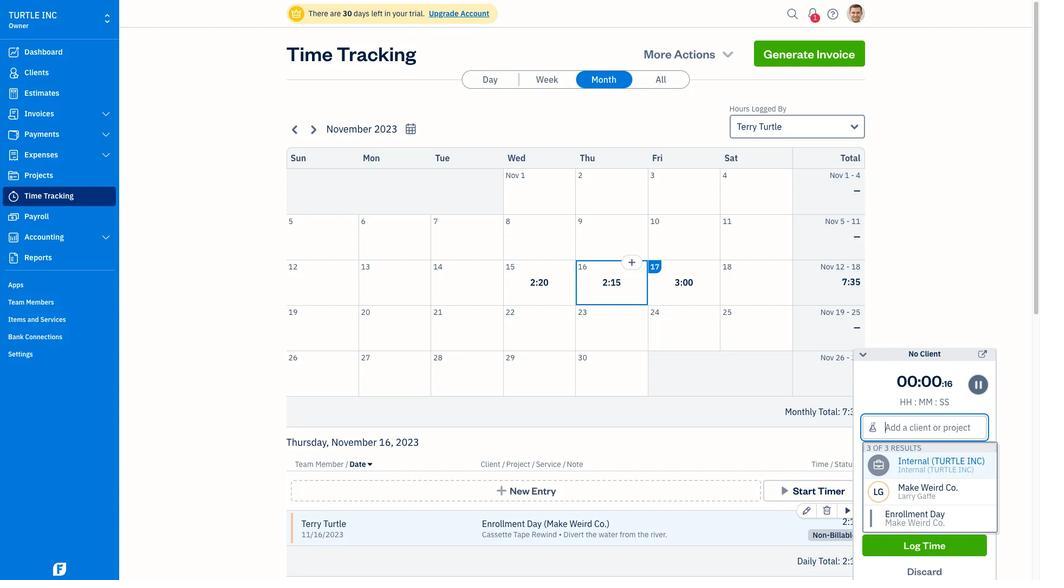 Task type: describe. For each thing, give the bounding box(es) containing it.
trial.
[[409, 9, 425, 18]]

your
[[393, 9, 408, 18]]

turtle inc owner
[[9, 10, 57, 30]]

3:00
[[675, 277, 693, 288]]

time left status
[[812, 460, 829, 470]]

nov for nov 1 - 4 —
[[830, 171, 843, 180]]

14
[[433, 262, 443, 272]]

19 inside button
[[289, 308, 298, 317]]

6
[[361, 216, 366, 226]]

payroll link
[[3, 208, 116, 227]]

upgrade
[[429, 9, 459, 18]]

entry
[[532, 485, 556, 497]]

from
[[620, 530, 636, 540]]

tracking inside the main element
[[44, 191, 74, 201]]

21 button
[[431, 306, 503, 351]]

12 inside button
[[289, 262, 298, 272]]

services
[[40, 316, 66, 324]]

enrollment for make weird co.
[[885, 509, 928, 520]]

upgrade account link
[[427, 9, 489, 18]]

27 button
[[359, 351, 431, 397]]

nov 19 - 25 —
[[821, 308, 861, 333]]

bank
[[8, 333, 24, 341]]

lg
[[874, 487, 884, 498]]

items
[[8, 316, 26, 324]]

nov for nov 1
[[506, 171, 519, 180]]

1 vertical spatial november
[[331, 437, 377, 449]]

discard button
[[863, 561, 987, 581]]

payments link
[[3, 125, 116, 145]]

2 internal from the top
[[898, 465, 926, 475]]

nov 1 button
[[504, 169, 575, 214]]

7
[[433, 216, 438, 226]]

- for nov 26 - 30 —
[[847, 353, 850, 363]]

go to help image
[[824, 6, 842, 22]]

)
[[607, 519, 610, 530]]

more actions button
[[634, 41, 745, 67]]

previous month image
[[289, 123, 302, 136]]

delete image
[[823, 505, 832, 518]]

5 inside nov 5 - 11 —
[[840, 216, 845, 226]]

1 horizontal spatial tracking
[[337, 41, 416, 66]]

daily
[[797, 556, 817, 567]]

4 inside nov 1 - 4 —
[[856, 171, 861, 180]]

2:15 non-billable
[[813, 517, 861, 541]]

client image
[[7, 68, 20, 79]]

20 button
[[359, 306, 431, 351]]

8 button
[[504, 215, 575, 260]]

daily total : 2:15
[[797, 556, 861, 567]]

accounting link
[[3, 228, 116, 248]]

crown image
[[291, 8, 302, 19]]

5 / from the left
[[831, 460, 834, 470]]

9
[[578, 216, 583, 226]]

apps
[[8, 281, 24, 289]]

weird inside enrollment day make weird co.
[[908, 518, 931, 529]]

10 button
[[648, 215, 720, 260]]

18 inside button
[[723, 262, 732, 272]]

2 the from the left
[[638, 530, 649, 540]]

28
[[433, 353, 443, 363]]

time inside button
[[923, 540, 946, 552]]

projects link
[[3, 166, 116, 186]]

1 the from the left
[[586, 530, 597, 540]]

total for daily total
[[819, 556, 838, 567]]

: up hh : mm : ss
[[918, 371, 921, 391]]

1 vertical spatial 2023
[[396, 437, 419, 449]]

16 inside 00 : 00 : 16
[[944, 378, 953, 390]]

26 inside 26 button
[[289, 353, 298, 363]]

project
[[506, 460, 530, 470]]

week
[[536, 74, 558, 85]]

hh
[[900, 397, 912, 408]]

day for enrollment day make weird co.
[[930, 509, 945, 520]]

time inside the main element
[[24, 191, 42, 201]]

items and services
[[8, 316, 66, 324]]

nov 1
[[506, 171, 525, 180]]

3 for 3
[[651, 171, 655, 180]]

25 inside button
[[723, 308, 732, 317]]

log
[[904, 540, 921, 552]]

log time button
[[863, 535, 987, 557]]

resume image
[[843, 505, 853, 518]]

2 button
[[576, 169, 648, 214]]

water
[[599, 530, 618, 540]]

fri
[[652, 153, 663, 164]]

open in new window image
[[979, 348, 987, 361]]

new entry button
[[291, 481, 761, 502]]

Add a client or project text field
[[864, 417, 986, 439]]

(
[[544, 519, 547, 530]]

•
[[559, 530, 562, 540]]

settings link
[[3, 346, 116, 363]]

co. inside enrollment day make weird co.
[[933, 518, 945, 529]]

thursday,
[[286, 437, 329, 449]]

0 horizontal spatial 30
[[343, 9, 352, 18]]

status
[[835, 460, 856, 470]]

: down billable
[[838, 556, 841, 567]]

1 vertical spatial client
[[481, 460, 501, 470]]

3 of 3 results
[[867, 444, 922, 454]]

collapse timer details image
[[858, 348, 868, 361]]

1 for nov 1 - 4 —
[[845, 171, 850, 180]]

15
[[506, 262, 515, 272]]

13 button
[[359, 260, 431, 305]]

make inside enrollment day make weird co.
[[885, 518, 906, 529]]

expenses
[[24, 150, 58, 160]]

14 button
[[431, 260, 503, 305]]

pause timer image
[[971, 379, 986, 392]]

— for nov 26 - 30 —
[[854, 368, 861, 378]]

make weird co. larry gaffe
[[898, 483, 958, 502]]

connections
[[25, 333, 62, 341]]

actions
[[674, 46, 716, 61]]

briefcase image
[[873, 462, 885, 470]]

5 button
[[286, 215, 358, 260]]

make inside enrollment day ( make weird co. ) cassette tape rewind • divert the water from the river.
[[547, 519, 568, 530]]

hh : mm : ss
[[900, 397, 950, 408]]

divert
[[564, 530, 584, 540]]

11 button
[[721, 215, 792, 260]]

5 inside button
[[289, 216, 293, 226]]

1 inside dropdown button
[[813, 14, 817, 22]]

day inside 'link'
[[483, 74, 498, 85]]

add a time entry image
[[628, 256, 636, 269]]

nov 12 - 18 7:35
[[821, 262, 861, 287]]

invoice
[[817, 46, 855, 61]]

all
[[656, 74, 666, 85]]

start
[[793, 485, 816, 497]]

start timer
[[793, 485, 845, 497]]

0 vertical spatial client
[[920, 350, 941, 359]]

2 vertical spatial 2:15
[[843, 556, 861, 567]]

- for nov 12 - 18 7:35
[[847, 262, 850, 272]]

ss
[[940, 397, 950, 408]]

make inside the make weird co. larry gaffe
[[898, 483, 919, 494]]

play image
[[779, 486, 791, 497]]

owner
[[9, 22, 29, 30]]

00 : 00 : 16
[[897, 371, 953, 391]]

wed
[[508, 153, 526, 164]]

bank connections
[[8, 333, 62, 341]]

enrollment day ( make weird co. ) cassette tape rewind • divert the water from the river.
[[482, 519, 667, 540]]

caretdown image
[[368, 461, 372, 469]]

17
[[651, 262, 660, 272]]

What are you working on? text field
[[863, 473, 987, 527]]

reports
[[24, 253, 52, 263]]

: right hh
[[914, 397, 917, 408]]

invoices link
[[3, 105, 116, 124]]

2 / from the left
[[502, 460, 505, 470]]

8
[[506, 216, 510, 226]]

turtle for terry turtle
[[759, 121, 782, 132]]

sun
[[291, 153, 306, 164]]

— for nov 5 - 11 —
[[854, 231, 861, 242]]

time tracking link
[[3, 187, 116, 206]]

29 button
[[504, 351, 575, 397]]

2:15 for 2:15 non-billable
[[843, 517, 861, 528]]

no client
[[909, 350, 941, 359]]

3 for 3 of 3 results
[[867, 444, 872, 454]]

days
[[354, 9, 370, 18]]

terry turtle
[[737, 121, 782, 132]]

chevron large down image for invoices
[[101, 110, 111, 119]]

payroll
[[24, 212, 49, 222]]

2 00 from the left
[[921, 371, 942, 391]]



Task type: vqa. For each thing, say whether or not it's contained in the screenshot.
'Add' within Add a Line button
no



Task type: locate. For each thing, give the bounding box(es) containing it.
time / status
[[812, 460, 856, 470]]

1 horizontal spatial client
[[920, 350, 941, 359]]

list box
[[864, 453, 997, 533]]

weird inside enrollment day ( make weird co. ) cassette tape rewind • divert the water from the river.
[[570, 519, 592, 530]]

/ left "date"
[[346, 460, 349, 470]]

thursday, november 16, 2023
[[286, 437, 419, 449]]

- for nov 5 - 11 —
[[847, 216, 850, 226]]

chevron large down image for payments
[[101, 131, 111, 139]]

3 left of
[[867, 444, 872, 454]]

— for nov 1 - 4 —
[[854, 185, 861, 196]]

11 inside nov 5 - 11 —
[[852, 216, 861, 226]]

2 26 from the left
[[836, 353, 845, 363]]

0 horizontal spatial 18
[[723, 262, 732, 272]]

client left "project" at the bottom of page
[[481, 460, 501, 470]]

1 25 from the left
[[723, 308, 732, 317]]

next month image
[[307, 123, 319, 136]]

nov 26 - 30 —
[[821, 353, 861, 378]]

2 18 from the left
[[852, 262, 861, 272]]

time tracking down days
[[286, 41, 416, 66]]

- inside nov 12 - 18 7:35
[[847, 262, 850, 272]]

12 down 5 button on the left of page
[[289, 262, 298, 272]]

2023 left choose a date image
[[374, 123, 398, 135]]

bank connections link
[[3, 329, 116, 345]]

rewind
[[532, 530, 557, 540]]

nov inside nov 19 - 25 —
[[821, 308, 834, 317]]

16 down 9 button
[[578, 262, 587, 272]]

no
[[909, 350, 919, 359]]

18 inside nov 12 - 18 7:35
[[852, 262, 861, 272]]

team for team members
[[8, 299, 25, 307]]

12 inside nov 12 - 18 7:35
[[836, 262, 845, 272]]

day inside enrollment day ( make weird co. ) cassette tape rewind • divert the water from the river.
[[527, 519, 542, 530]]

enrollment inside enrollment day make weird co.
[[885, 509, 928, 520]]

internal
[[898, 456, 930, 467], [898, 465, 926, 475]]

0 vertical spatial november
[[326, 123, 372, 135]]

27
[[361, 353, 370, 363]]

1 button
[[804, 3, 822, 24]]

estimate image
[[7, 88, 20, 99]]

logged
[[752, 104, 776, 114]]

2:15 down 9 button
[[603, 277, 621, 288]]

chevron large down image
[[101, 110, 111, 119], [101, 131, 111, 139]]

monthly total : 7:35
[[785, 407, 861, 418]]

3 inside 3 button
[[651, 171, 655, 180]]

3 button
[[648, 169, 720, 214]]

1 12 from the left
[[289, 262, 298, 272]]

chevron large down image down payroll link
[[101, 234, 111, 242]]

19 inside nov 19 - 25 —
[[836, 308, 845, 317]]

: left ss
[[935, 397, 938, 408]]

2:15 down billable
[[843, 556, 861, 567]]

3 / from the left
[[532, 460, 535, 470]]

team inside the main element
[[8, 299, 25, 307]]

0 vertical spatial tracking
[[337, 41, 416, 66]]

invoice image
[[7, 109, 20, 120]]

- inside nov 1 - 4 —
[[851, 171, 854, 180]]

18 down nov 5 - 11 —
[[852, 262, 861, 272]]

0 vertical spatial 16
[[578, 262, 587, 272]]

nov for nov 26 - 30 —
[[821, 353, 834, 363]]

expense image
[[7, 150, 20, 161]]

timer image
[[7, 191, 20, 202]]

nov inside nov 12 - 18 7:35
[[821, 262, 834, 272]]

payment image
[[7, 130, 20, 140]]

team for team member /
[[295, 460, 314, 470]]

10
[[651, 216, 660, 226]]

3 right of
[[885, 444, 889, 454]]

16 up ss
[[944, 378, 953, 390]]

26 inside nov 26 - 30 —
[[836, 353, 845, 363]]

report image
[[7, 253, 20, 264]]

time down there
[[286, 41, 333, 66]]

turtle
[[9, 10, 40, 21]]

— inside nov 26 - 30 —
[[854, 368, 861, 378]]

new
[[510, 485, 530, 497]]

timer
[[818, 485, 845, 497]]

member
[[316, 460, 344, 470]]

25 down 18 button
[[723, 308, 732, 317]]

1 11 from the left
[[723, 216, 732, 226]]

1 vertical spatial tracking
[[44, 191, 74, 201]]

0 horizontal spatial co.
[[594, 519, 607, 530]]

- for nov 1 - 4 —
[[851, 171, 854, 180]]

the right "from"
[[638, 530, 649, 540]]

— up collapse timer details image
[[854, 322, 861, 333]]

turtle up 11/16/2023 on the left bottom
[[324, 519, 346, 530]]

nov down nov 1 - 4 —
[[825, 216, 839, 226]]

co. down internal (turtle inc) internal (turtle inc)
[[946, 483, 958, 494]]

1 horizontal spatial 1
[[813, 14, 817, 22]]

chevrondown image
[[721, 46, 736, 61]]

chevron large down image inside invoices link
[[101, 110, 111, 119]]

0 horizontal spatial day
[[483, 74, 498, 85]]

1 vertical spatial 2:15
[[843, 517, 861, 528]]

nov up nov 5 - 11 —
[[830, 171, 843, 180]]

team
[[8, 299, 25, 307], [295, 460, 314, 470]]

new entry
[[510, 485, 556, 497]]

total right monthly
[[819, 407, 838, 418]]

generate invoice
[[764, 46, 855, 61]]

2 25 from the left
[[852, 308, 861, 317]]

19 down 12 button
[[289, 308, 298, 317]]

2 — from the top
[[854, 231, 861, 242]]

list box containing internal (turtle inc)
[[864, 453, 997, 533]]

1 horizontal spatial 30
[[578, 353, 587, 363]]

1 00 from the left
[[897, 371, 918, 391]]

1 horizontal spatial the
[[638, 530, 649, 540]]

11 inside button
[[723, 216, 732, 226]]

tracking down projects link
[[44, 191, 74, 201]]

0 horizontal spatial 11
[[723, 216, 732, 226]]

team members link
[[3, 294, 116, 310]]

0 horizontal spatial 19
[[289, 308, 298, 317]]

0 horizontal spatial 3
[[651, 171, 655, 180]]

november right next month "image" in the left of the page
[[326, 123, 372, 135]]

1 horizontal spatial 16
[[944, 378, 953, 390]]

1 horizontal spatial 5
[[840, 216, 845, 226]]

1 horizontal spatial 25
[[852, 308, 861, 317]]

terry for terry turtle
[[737, 121, 757, 132]]

project link
[[506, 460, 532, 470]]

turtle down logged
[[759, 121, 782, 132]]

terry inside terry turtle 11/16/2023
[[302, 519, 321, 530]]

4 / from the left
[[563, 460, 566, 470]]

2:15
[[603, 277, 621, 288], [843, 517, 861, 528], [843, 556, 861, 567]]

- for nov 19 - 25 —
[[847, 308, 850, 317]]

terry for terry turtle 11/16/2023
[[302, 519, 321, 530]]

november up "date"
[[331, 437, 377, 449]]

1 vertical spatial terry
[[302, 519, 321, 530]]

nov down wed
[[506, 171, 519, 180]]

0 horizontal spatial 26
[[289, 353, 298, 363]]

0 horizontal spatial 12
[[289, 262, 298, 272]]

expenses link
[[3, 146, 116, 165]]

25 inside nov 19 - 25 —
[[852, 308, 861, 317]]

1 up nov 5 - 11 —
[[845, 171, 850, 180]]

19 button
[[286, 306, 358, 351]]

co. inside enrollment day ( make weird co. ) cassette tape rewind • divert the water from the river.
[[594, 519, 607, 530]]

weird
[[921, 483, 944, 494], [908, 518, 931, 529], [570, 519, 592, 530]]

date link
[[350, 460, 372, 470]]

november 2023
[[326, 123, 398, 135]]

chevron large down image
[[101, 151, 111, 160], [101, 234, 111, 242]]

26 left collapse timer details image
[[836, 353, 845, 363]]

- inside nov 5 - 11 —
[[847, 216, 850, 226]]

0 vertical spatial terry
[[737, 121, 757, 132]]

tracking down left
[[337, 41, 416, 66]]

2 horizontal spatial day
[[930, 509, 945, 520]]

internal (turtle inc) internal (turtle inc)
[[898, 456, 985, 475]]

2 11 from the left
[[852, 216, 861, 226]]

in
[[385, 9, 391, 18]]

28 button
[[431, 351, 503, 397]]

enrollment for cassette tape rewind
[[482, 519, 525, 530]]

1 horizontal spatial day
[[527, 519, 542, 530]]

29
[[506, 353, 515, 363]]

0 horizontal spatial tracking
[[44, 191, 74, 201]]

are
[[330, 9, 341, 18]]

nov inside nov 1 - 4 —
[[830, 171, 843, 180]]

service link
[[536, 460, 563, 470]]

1 horizontal spatial 26
[[836, 353, 845, 363]]

2 chevron large down image from the top
[[101, 131, 111, 139]]

30 down nov 19 - 25 —
[[852, 353, 861, 363]]

nov down nov 12 - 18 7:35
[[821, 308, 834, 317]]

more actions
[[644, 46, 716, 61]]

: right monthly
[[838, 407, 841, 418]]

nov for nov 12 - 18 7:35
[[821, 262, 834, 272]]

0 horizontal spatial 25
[[723, 308, 732, 317]]

1 5 from the left
[[289, 216, 293, 226]]

1 vertical spatial team
[[295, 460, 314, 470]]

results
[[891, 444, 922, 454]]

chevron large down image up projects link
[[101, 151, 111, 160]]

team down apps
[[8, 299, 25, 307]]

client / project / service / note
[[481, 460, 583, 470]]

chevron large down image inside the payments link
[[101, 131, 111, 139]]

1 / from the left
[[346, 460, 349, 470]]

tue
[[435, 153, 450, 164]]

—
[[854, 185, 861, 196], [854, 231, 861, 242], [854, 322, 861, 333], [854, 368, 861, 378]]

money image
[[7, 212, 20, 223]]

7:35 down nov 26 - 30 —
[[843, 407, 861, 418]]

make right lg
[[898, 483, 919, 494]]

enrollment inside enrollment day ( make weird co. ) cassette tape rewind • divert the water from the river.
[[482, 519, 525, 530]]

turtle for terry turtle 11/16/2023
[[324, 519, 346, 530]]

estimates link
[[3, 84, 116, 103]]

1 vertical spatial 7:35
[[843, 407, 861, 418]]

25 button
[[721, 306, 792, 351]]

0 vertical spatial turtle
[[759, 121, 782, 132]]

1 horizontal spatial 19
[[836, 308, 845, 317]]

day for enrollment day ( make weird co. ) cassette tape rewind • divert the water from the river.
[[527, 519, 542, 530]]

— for nov 19 - 25 —
[[854, 322, 861, 333]]

choose a date image
[[405, 123, 417, 135]]

1 vertical spatial turtle
[[324, 519, 346, 530]]

2 5 from the left
[[840, 216, 845, 226]]

1 horizontal spatial enrollment
[[885, 509, 928, 520]]

1 horizontal spatial 3
[[867, 444, 872, 454]]

1 horizontal spatial time tracking
[[286, 41, 416, 66]]

date
[[350, 460, 366, 470]]

- inside nov 26 - 30 —
[[847, 353, 850, 363]]

all link
[[633, 71, 689, 88]]

0 vertical spatial team
[[8, 299, 25, 307]]

24 button
[[648, 306, 720, 351]]

2:15 up billable
[[843, 517, 861, 528]]

discard
[[908, 566, 942, 578]]

2 horizontal spatial 30
[[852, 353, 861, 363]]

plus image
[[495, 486, 508, 497]]

1 vertical spatial 16
[[944, 378, 953, 390]]

3 — from the top
[[854, 322, 861, 333]]

members
[[26, 299, 54, 307]]

21
[[433, 308, 443, 317]]

note
[[567, 460, 583, 470]]

2023
[[374, 123, 398, 135], [396, 437, 419, 449]]

30 inside nov 26 - 30 —
[[852, 353, 861, 363]]

2023 right 16,
[[396, 437, 419, 449]]

nov for nov 5 - 11 —
[[825, 216, 839, 226]]

30 right are
[[343, 9, 352, 18]]

time tracking down projects link
[[24, 191, 74, 201]]

turtle inside 'dropdown button'
[[759, 121, 782, 132]]

1 inside nov 1 - 4 —
[[845, 171, 850, 180]]

0 vertical spatial 2023
[[374, 123, 398, 135]]

- inside nov 19 - 25 —
[[847, 308, 850, 317]]

1 left go to help image
[[813, 14, 817, 22]]

hours logged by
[[730, 104, 787, 114]]

0 horizontal spatial 5
[[289, 216, 293, 226]]

project image
[[7, 171, 20, 182]]

co. up log time
[[933, 518, 945, 529]]

1 — from the top
[[854, 185, 861, 196]]

1 chevron large down image from the top
[[101, 110, 111, 119]]

0 horizontal spatial enrollment
[[482, 519, 525, 530]]

the left the water
[[586, 530, 597, 540]]

co. up the water
[[594, 519, 607, 530]]

0 horizontal spatial 16
[[578, 262, 587, 272]]

weird down internal (turtle inc) internal (turtle inc)
[[921, 483, 944, 494]]

chevron large down image up expenses link
[[101, 131, 111, 139]]

co.
[[946, 483, 958, 494], [933, 518, 945, 529], [594, 519, 607, 530]]

make up log
[[885, 518, 906, 529]]

nov inside nov 5 - 11 —
[[825, 216, 839, 226]]

1 18 from the left
[[723, 262, 732, 272]]

3 down fri
[[651, 171, 655, 180]]

7:35 inside nov 12 - 18 7:35
[[842, 277, 861, 287]]

4 — from the top
[[854, 368, 861, 378]]

weird up log time
[[908, 518, 931, 529]]

1 26 from the left
[[289, 353, 298, 363]]

00 up hh
[[897, 371, 918, 391]]

edit image
[[802, 505, 811, 518]]

— up nov 12 - 18 7:35
[[854, 231, 861, 242]]

nov inside nov 26 - 30 —
[[821, 353, 834, 363]]

7:35 up nov 19 - 25 —
[[842, 277, 861, 287]]

chart image
[[7, 232, 20, 243]]

chevron large down image down "estimates" link
[[101, 110, 111, 119]]

enrollment up the cassette
[[482, 519, 525, 530]]

team members
[[8, 299, 54, 307]]

0 vertical spatial 7:35
[[842, 277, 861, 287]]

team down thursday,
[[295, 460, 314, 470]]

11/16/2023
[[302, 530, 344, 540]]

18 down 11 button
[[723, 262, 732, 272]]

16
[[578, 262, 587, 272], [944, 378, 953, 390]]

sat
[[725, 153, 738, 164]]

non-
[[813, 531, 830, 541]]

larry
[[898, 492, 916, 502]]

1 horizontal spatial terry
[[737, 121, 757, 132]]

time right log
[[923, 540, 946, 552]]

— inside nov 5 - 11 —
[[854, 231, 861, 242]]

1 horizontal spatial 00
[[921, 371, 942, 391]]

weird inside the make weird co. larry gaffe
[[921, 483, 944, 494]]

monthly
[[785, 407, 817, 418]]

1 internal from the top
[[898, 456, 930, 467]]

1 horizontal spatial 11
[[852, 216, 861, 226]]

26 down 19 button in the left bottom of the page
[[289, 353, 298, 363]]

— down collapse timer details image
[[854, 368, 861, 378]]

generate
[[764, 46, 814, 61]]

total for monthly total
[[819, 407, 838, 418]]

1 horizontal spatial team
[[295, 460, 314, 470]]

0 horizontal spatial 1
[[521, 171, 525, 180]]

day inside enrollment day make weird co.
[[930, 509, 945, 520]]

time tracking inside the main element
[[24, 191, 74, 201]]

2 horizontal spatial co.
[[946, 483, 958, 494]]

freshbooks image
[[51, 564, 68, 577]]

24
[[651, 308, 660, 317]]

0 vertical spatial chevron large down image
[[101, 110, 111, 119]]

11 down nov 1 - 4 —
[[852, 216, 861, 226]]

1 vertical spatial chevron large down image
[[101, 131, 111, 139]]

day
[[483, 74, 498, 85], [930, 509, 945, 520], [527, 519, 542, 530]]

co. inside the make weird co. larry gaffe
[[946, 483, 958, 494]]

0 horizontal spatial the
[[586, 530, 597, 540]]

turtle inside terry turtle 11/16/2023
[[324, 519, 346, 530]]

— up nov 5 - 11 —
[[854, 185, 861, 196]]

1 chevron large down image from the top
[[101, 151, 111, 160]]

30 down 23 button in the right bottom of the page
[[578, 353, 587, 363]]

client right no
[[920, 350, 941, 359]]

2 12 from the left
[[836, 262, 845, 272]]

30 inside button
[[578, 353, 587, 363]]

1 for nov 1
[[521, 171, 525, 180]]

2 vertical spatial total
[[819, 556, 838, 567]]

make up •
[[547, 519, 568, 530]]

1 vertical spatial chevron large down image
[[101, 234, 111, 242]]

/ left "project" at the bottom of page
[[502, 460, 505, 470]]

nov for nov 19 - 25 —
[[821, 308, 834, 317]]

chevron large down image for accounting
[[101, 234, 111, 242]]

terry up 11/16/2023 on the left bottom
[[302, 519, 321, 530]]

1 down wed
[[521, 171, 525, 180]]

time link
[[812, 460, 831, 470]]

13
[[361, 262, 370, 272]]

: up ss
[[942, 378, 944, 390]]

terry inside terry turtle 'dropdown button'
[[737, 121, 757, 132]]

2:15 inside 2:15 non-billable
[[843, 517, 861, 528]]

1 vertical spatial time tracking
[[24, 191, 74, 201]]

0 horizontal spatial team
[[8, 299, 25, 307]]

total right daily
[[819, 556, 838, 567]]

/ left service
[[532, 460, 535, 470]]

nov inside button
[[506, 171, 519, 180]]

2 chevron large down image from the top
[[101, 234, 111, 242]]

dashboard image
[[7, 47, 20, 58]]

: inside 00 : 00 : 16
[[942, 378, 944, 390]]

11 down 4 button
[[723, 216, 732, 226]]

00
[[897, 371, 918, 391], [921, 371, 942, 391]]

— inside nov 19 - 25 —
[[854, 322, 861, 333]]

2 4 from the left
[[856, 171, 861, 180]]

/ left status
[[831, 460, 834, 470]]

estimates
[[24, 88, 59, 98]]

9 button
[[576, 215, 648, 260]]

0 horizontal spatial terry
[[302, 519, 321, 530]]

1 horizontal spatial 4
[[856, 171, 861, 180]]

0 vertical spatial time tracking
[[286, 41, 416, 66]]

1 horizontal spatial turtle
[[759, 121, 782, 132]]

2 horizontal spatial 3
[[885, 444, 889, 454]]

00 up mm
[[921, 371, 942, 391]]

19 down nov 12 - 18 7:35
[[836, 308, 845, 317]]

1 horizontal spatial co.
[[933, 518, 945, 529]]

25 down nov 12 - 18 7:35
[[852, 308, 861, 317]]

0 horizontal spatial time tracking
[[24, 191, 74, 201]]

0 vertical spatial total
[[841, 153, 861, 164]]

main element
[[0, 0, 146, 581]]

0 horizontal spatial client
[[481, 460, 501, 470]]

nov down nov 5 - 11 —
[[821, 262, 834, 272]]

terry down "hours"
[[737, 121, 757, 132]]

2 horizontal spatial 1
[[845, 171, 850, 180]]

0 vertical spatial 2:15
[[603, 277, 621, 288]]

total up nov 1 - 4 —
[[841, 153, 861, 164]]

left
[[371, 9, 383, 18]]

1 horizontal spatial 12
[[836, 262, 845, 272]]

weird up divert at bottom
[[570, 519, 592, 530]]

0 horizontal spatial turtle
[[324, 519, 346, 530]]

chevron large down image for expenses
[[101, 151, 111, 160]]

nov left collapse timer details image
[[821, 353, 834, 363]]

1 inside button
[[521, 171, 525, 180]]

0 vertical spatial chevron large down image
[[101, 151, 111, 160]]

status link
[[835, 460, 856, 470]]

-
[[851, 171, 854, 180], [847, 216, 850, 226], [847, 262, 850, 272], [847, 308, 850, 317], [847, 353, 850, 363]]

4 inside button
[[723, 171, 727, 180]]

mon
[[363, 153, 380, 164]]

2 19 from the left
[[836, 308, 845, 317]]

6 button
[[359, 215, 431, 260]]

time right timer image
[[24, 191, 42, 201]]

2:15 for 2:15
[[603, 277, 621, 288]]

0 horizontal spatial 4
[[723, 171, 727, 180]]

— inside nov 1 - 4 —
[[854, 185, 861, 196]]

12 down nov 5 - 11 —
[[836, 262, 845, 272]]

0 horizontal spatial 00
[[897, 371, 918, 391]]

1 19 from the left
[[289, 308, 298, 317]]

1 4 from the left
[[723, 171, 727, 180]]

search image
[[784, 6, 802, 22]]

inc
[[42, 10, 57, 21]]

enrollment down larry
[[885, 509, 928, 520]]

1 horizontal spatial 18
[[852, 262, 861, 272]]

/ left note
[[563, 460, 566, 470]]

1 vertical spatial total
[[819, 407, 838, 418]]

week link
[[519, 71, 575, 88]]



